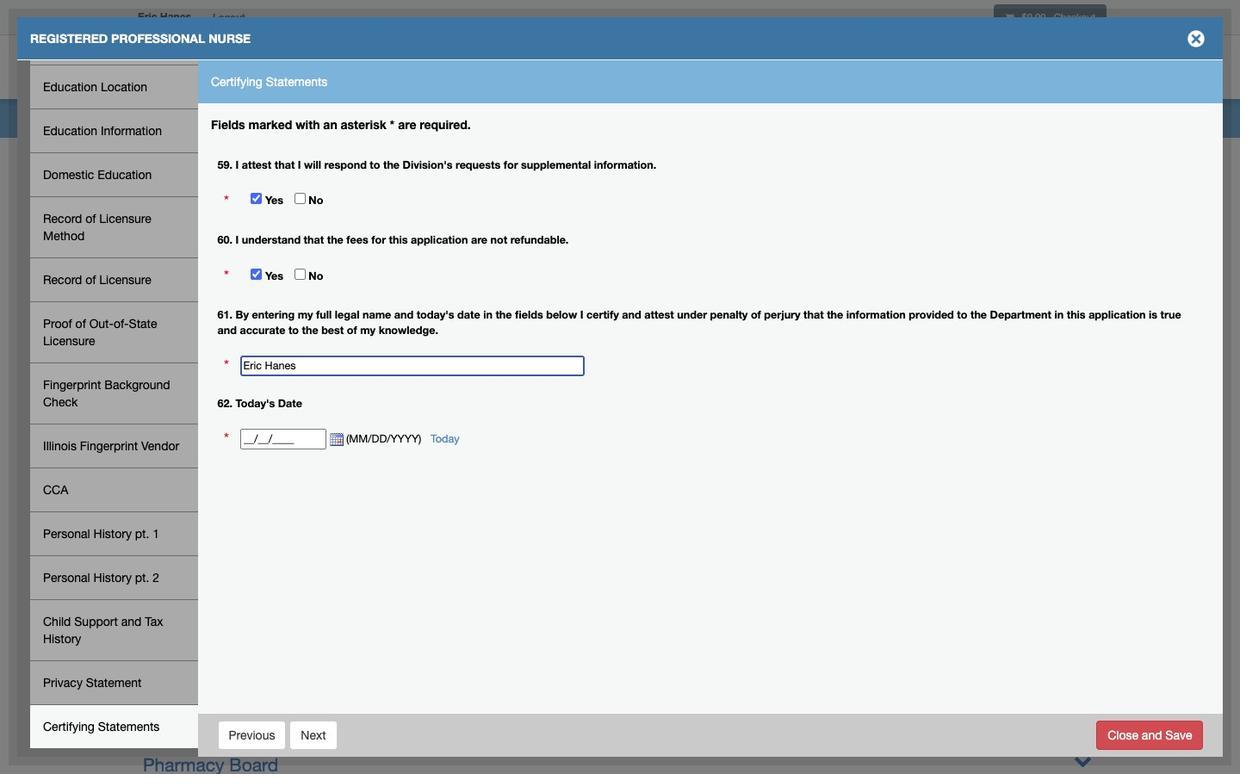 Task type: locate. For each thing, give the bounding box(es) containing it.
are
[[398, 117, 416, 132], [471, 233, 488, 246]]

licensure inside record of licensure method
[[99, 212, 151, 226]]

2 vertical spatial history
[[43, 632, 81, 646]]

of inside proof of out-of-state licensure
[[75, 317, 86, 331]]

chevron down image inside barber, cosmetology, esthetics & nail technology board link
[[1074, 306, 1092, 324]]

to down "entering"
[[288, 324, 299, 337]]

history left 1
[[94, 527, 132, 541]]

checkout
[[1054, 11, 1096, 22]]

1 no checkbox from the top
[[294, 193, 305, 205]]

0 horizontal spatial in
[[483, 309, 493, 322]]

no checkbox inside 59. i attest that i will respond to the division's requests for supplemental information. element
[[294, 193, 305, 205]]

out-
[[89, 317, 114, 331]]

dental
[[143, 337, 195, 357]]

cca
[[43, 483, 68, 497]]

* right asterisk
[[390, 117, 395, 132]]

record inside record of licensure method
[[43, 212, 82, 226]]

education location
[[43, 80, 147, 94]]

0 vertical spatial medical
[[143, 450, 207, 471]]

1 horizontal spatial this
[[1067, 309, 1086, 322]]

0 vertical spatial yes checkbox
[[251, 193, 262, 205]]

No checkbox
[[294, 193, 305, 205], [294, 269, 305, 280]]

0 vertical spatial that
[[275, 158, 295, 171]]

the left fees
[[327, 233, 344, 246]]

statement
[[86, 676, 142, 690]]

2 horizontal spatial to
[[957, 309, 968, 322]]

2 personal from the top
[[43, 571, 90, 585]]

my left full
[[298, 309, 313, 322]]

attest
[[242, 158, 272, 171], [644, 309, 674, 322]]

in right department
[[1055, 309, 1064, 322]]

for right fees
[[371, 233, 386, 246]]

0 vertical spatial personal
[[43, 527, 90, 541]]

domestic
[[43, 168, 94, 182]]

yes down understand
[[265, 270, 283, 282]]

0 vertical spatial for
[[504, 158, 518, 171]]

1 horizontal spatial application
[[1089, 309, 1146, 322]]

state
[[129, 317, 157, 331]]

0 vertical spatial pt.
[[135, 527, 149, 541]]

certifying up fields
[[211, 75, 263, 89]]

2 yes from the top
[[265, 270, 283, 282]]

of left out-
[[75, 317, 86, 331]]

statements up with
[[266, 75, 328, 89]]

4 start from the top
[[134, 685, 160, 699]]

today
[[431, 432, 459, 445]]

child support and tax history
[[43, 615, 163, 646]]

2 vertical spatial that
[[804, 309, 824, 322]]

my
[[901, 63, 916, 75]]

application
[[411, 233, 468, 246], [1089, 309, 1146, 322]]

logout
[[213, 11, 245, 22]]

* up 62.
[[224, 357, 229, 374]]

0 vertical spatial no
[[309, 194, 323, 207]]

start link up statement
[[134, 658, 160, 672]]

start link down 2
[[134, 605, 160, 618]]

no checkbox for '60. i understand that the fees for this application are not refundable.' element
[[294, 269, 305, 280]]

2 start link from the top
[[134, 605, 160, 618]]

1 vertical spatial certifying
[[43, 720, 95, 734]]

this
[[389, 233, 408, 246], [1067, 309, 1086, 322]]

application left is
[[1089, 309, 1146, 322]]

1 vertical spatial my
[[360, 324, 376, 337]]

1 vertical spatial licensure
[[99, 273, 151, 287]]

medical down vendor
[[143, 479, 207, 500]]

0 vertical spatial this
[[389, 233, 408, 246]]

chevron down image inside occupational therapy board link
[[1074, 723, 1092, 742]]

not
[[491, 233, 507, 246]]

record down method
[[43, 273, 82, 287]]

under
[[677, 309, 707, 322]]

alarm
[[412, 365, 459, 386]]

0 vertical spatial statements
[[266, 75, 328, 89]]

below
[[546, 309, 577, 322]]

my account
[[901, 63, 969, 75]]

2 no checkbox from the top
[[294, 269, 305, 280]]

0 vertical spatial no checkbox
[[294, 193, 305, 205]]

online services link
[[983, 39, 1111, 99]]

& down today link
[[442, 450, 453, 471]]

2 vertical spatial to
[[288, 324, 299, 337]]

that for i
[[275, 158, 295, 171]]

pt. left 1
[[135, 527, 149, 541]]

licensure up the of-
[[99, 273, 151, 287]]

of-
[[114, 317, 129, 331]]

of inside record of licensure method
[[85, 212, 96, 226]]

1 record from the top
[[43, 212, 82, 226]]

1 vertical spatial this
[[1067, 309, 1086, 322]]

contractor
[[464, 365, 551, 386]]

hanes
[[160, 10, 191, 23]]

0 vertical spatial record
[[43, 212, 82, 226]]

home
[[843, 63, 873, 75]]

certifying statements up marked
[[211, 75, 328, 89]]

record of licensure method
[[43, 212, 151, 243]]

1 vertical spatial statements
[[98, 720, 160, 734]]

the left the fields
[[496, 309, 512, 322]]

3 chevron down image from the top
[[1074, 752, 1092, 770]]

$0.00
[[1022, 11, 1046, 22]]

*
[[390, 117, 395, 132], [224, 192, 229, 209], [224, 267, 229, 285], [224, 357, 229, 374], [224, 430, 229, 447]]

licensure for record of licensure method
[[99, 212, 151, 226]]

1 vertical spatial history
[[94, 571, 132, 585]]

1 start link from the top
[[134, 578, 160, 592]]

1 horizontal spatial my
[[360, 324, 376, 337]]

0 vertical spatial history
[[94, 527, 132, 541]]

and left "tax"
[[121, 615, 142, 629]]

in right date
[[483, 309, 493, 322]]

board
[[240, 223, 289, 244], [245, 251, 294, 272], [295, 280, 344, 301], [551, 308, 600, 329], [200, 337, 249, 357], [556, 365, 605, 386], [292, 422, 341, 443], [212, 450, 261, 471], [211, 507, 260, 528], [326, 726, 375, 747]]

asterisk
[[341, 117, 386, 132]]

60. i understand that the fees for this application are not refundable. element
[[240, 265, 323, 288]]

the
[[383, 158, 400, 171], [327, 233, 344, 246], [496, 309, 512, 322], [827, 309, 843, 322], [971, 309, 987, 322], [302, 324, 318, 337]]

illinois fingerprint vendor
[[43, 439, 179, 453]]

certifying statements
[[211, 75, 328, 89], [43, 720, 160, 734]]

eric
[[138, 10, 157, 23]]

history down child in the bottom of the page
[[43, 632, 81, 646]]

no checkbox down will
[[294, 193, 305, 205]]

nursing down eric
[[103, 36, 145, 50]]

1 vertical spatial yes
[[265, 270, 283, 282]]

nursing
[[103, 36, 145, 50], [143, 507, 206, 528]]

None button
[[217, 720, 286, 750], [290, 720, 337, 750], [1097, 720, 1204, 750], [217, 720, 286, 750], [290, 720, 337, 750], [1097, 720, 1204, 750]]

chevron down image for barber, cosmetology, esthetics & nail technology board
[[1074, 306, 1092, 324]]

to right respond
[[370, 158, 380, 171]]

2 chevron down image from the top
[[1074, 723, 1092, 742]]

start down 2
[[134, 605, 160, 618]]

information.
[[594, 158, 657, 171]]

1 vertical spatial for
[[371, 233, 386, 246]]

i right 60.
[[236, 233, 239, 246]]

0 vertical spatial licensure
[[99, 212, 151, 226]]

start up statement
[[134, 658, 160, 672]]

1 yes checkbox from the top
[[251, 193, 262, 205]]

nursing down medical corporation link
[[143, 507, 206, 528]]

illinois department of financial and professional regulation image
[[129, 39, 522, 94]]

(physician
[[266, 450, 348, 471]]

licensure
[[99, 212, 151, 226], [99, 273, 151, 287], [43, 334, 95, 348]]

information
[[101, 124, 162, 138]]

0 horizontal spatial this
[[389, 233, 408, 246]]

pt. for 2
[[135, 571, 149, 585]]

fingerprint right illinois
[[80, 439, 138, 453]]

1 vertical spatial application
[[1089, 309, 1146, 322]]

name
[[363, 309, 391, 322]]

0 vertical spatial certifying statements
[[211, 75, 328, 89]]

fields marked with an asterisk * are required.
[[211, 117, 471, 132]]

2 vertical spatial chevron down image
[[1074, 752, 1092, 770]]

technology
[[454, 308, 546, 329]]

online services
[[997, 63, 1089, 75]]

fingerprint up company at left
[[304, 365, 391, 386]]

start
[[134, 578, 160, 592], [134, 605, 160, 618], [134, 658, 160, 672], [134, 685, 160, 699]]

attest left under
[[644, 309, 674, 322]]

2 pt. from the top
[[135, 571, 149, 585]]

1 horizontal spatial to
[[370, 158, 380, 171]]

attest inside 61. by entering my full legal name and today's date in the fields below i certify and attest under penalty of perjury that the information provided to the department in this application is true and accurate to the best of my knowledge.
[[644, 309, 674, 322]]

are left not
[[471, 233, 488, 246]]

no checkbox down understand
[[294, 269, 305, 280]]

marked
[[248, 117, 292, 132]]

0 horizontal spatial certifying statements
[[43, 720, 160, 734]]

proof of out-of-state licensure
[[43, 317, 157, 348]]

of down domestic education
[[85, 212, 96, 226]]

professional
[[111, 31, 205, 46]]

no inside 59. i attest that i will respond to the division's requests for supplemental information. element
[[309, 194, 323, 207]]

certifying down privacy on the left bottom of the page
[[43, 720, 95, 734]]

1 vertical spatial education
[[43, 124, 97, 138]]

yes checkbox up agency
[[251, 269, 262, 280]]

that right understand
[[304, 233, 324, 246]]

start up "tax"
[[134, 578, 160, 592]]

dental board link
[[143, 337, 249, 357]]

0 horizontal spatial attest
[[242, 158, 272, 171]]

yes checkbox up understand
[[251, 193, 262, 205]]

record for record of licensure method
[[43, 212, 82, 226]]

personal down the cca
[[43, 527, 90, 541]]

1 horizontal spatial certifying statements
[[211, 75, 328, 89]]

history left 2
[[94, 571, 132, 585]]

of
[[85, 212, 96, 226], [85, 273, 96, 287], [751, 309, 761, 322], [75, 317, 86, 331], [347, 324, 357, 337]]

1 vertical spatial no checkbox
[[294, 269, 305, 280]]

i right below
[[580, 309, 584, 322]]

are left required.
[[398, 117, 416, 132]]

of up out-
[[85, 273, 96, 287]]

date
[[278, 397, 302, 410]]

1 vertical spatial that
[[304, 233, 324, 246]]

2 yes checkbox from the top
[[251, 269, 262, 280]]

1 vertical spatial no
[[309, 270, 323, 282]]

education down the information
[[98, 168, 152, 182]]

(mm/dd/yyyy)
[[346, 432, 421, 445]]

1 horizontal spatial statements
[[266, 75, 328, 89]]

record for record of licensure
[[43, 273, 82, 287]]

this right fees
[[389, 233, 408, 246]]

licensure for record of licensure
[[99, 273, 151, 287]]

that right perjury
[[804, 309, 824, 322]]

my account link
[[887, 39, 983, 99]]

for right the requests
[[504, 158, 518, 171]]

close window image
[[1183, 25, 1210, 53]]

education up domestic
[[43, 124, 97, 138]]

education down temporary
[[43, 80, 97, 94]]

division's
[[403, 158, 453, 171]]

1 horizontal spatial attest
[[644, 309, 674, 322]]

knowledge.
[[379, 324, 438, 337]]

* up the 'accounting board' link on the left top of the page
[[224, 192, 229, 209]]

today link
[[431, 432, 459, 445]]

shopping cart image
[[1005, 13, 1014, 23]]

1 pt. from the top
[[135, 527, 149, 541]]

that left will
[[275, 158, 295, 171]]

1 personal from the top
[[43, 527, 90, 541]]

1 vertical spatial certifying statements
[[43, 720, 160, 734]]

1 horizontal spatial are
[[471, 233, 488, 246]]

0 horizontal spatial are
[[398, 117, 416, 132]]

no down will
[[309, 194, 323, 207]]

1 no from the top
[[309, 194, 323, 207]]

1 in from the left
[[483, 309, 493, 322]]

4 start link from the top
[[134, 685, 160, 699]]

0 horizontal spatial that
[[275, 158, 295, 171]]

59.
[[217, 158, 233, 171]]

2 vertical spatial licensure
[[43, 334, 95, 348]]

licensure down domestic education
[[99, 212, 151, 226]]

1 vertical spatial yes checkbox
[[251, 269, 262, 280]]

1 vertical spatial attest
[[644, 309, 674, 322]]

0 vertical spatial certifying
[[211, 75, 263, 89]]

no up full
[[309, 270, 323, 282]]

start link up "tax"
[[134, 578, 160, 592]]

fields
[[211, 117, 245, 132]]

0 horizontal spatial my
[[298, 309, 313, 322]]

pt. left 2
[[135, 571, 149, 585]]

yes for 59. i attest that i will respond to the division's requests for supplemental information. element
[[265, 194, 283, 207]]

child
[[43, 615, 71, 629]]

my
[[298, 309, 313, 322], [360, 324, 376, 337]]

0 vertical spatial chevron down image
[[1074, 306, 1092, 324]]

0 horizontal spatial for
[[371, 233, 386, 246]]

my down name on the left top of the page
[[360, 324, 376, 337]]

0 vertical spatial yes
[[265, 194, 283, 207]]

accounting
[[143, 223, 235, 244]]

occupational therapy board
[[143, 726, 375, 747]]

to right provided
[[957, 309, 968, 322]]

check
[[43, 395, 78, 409]]

0 vertical spatial therapy
[[221, 422, 287, 443]]

chevron down image for occupational therapy board
[[1074, 723, 1092, 742]]

Yes checkbox
[[251, 193, 262, 205], [251, 269, 262, 280]]

0 vertical spatial application
[[411, 233, 468, 246]]

2
[[153, 571, 159, 585]]

personal up child in the bottom of the page
[[43, 571, 90, 585]]

personal
[[43, 527, 90, 541], [43, 571, 90, 585]]

personal for personal history pt. 1
[[43, 527, 90, 541]]

education for education location
[[43, 80, 97, 94]]

education for education information
[[43, 124, 97, 138]]

yes inside 59. i attest that i will respond to the division's requests for supplemental information. element
[[265, 194, 283, 207]]

certifying statements down privacy statement
[[43, 720, 160, 734]]

history for 2
[[94, 571, 132, 585]]

0 vertical spatial to
[[370, 158, 380, 171]]

2 vertical spatial education
[[98, 168, 152, 182]]

* down 62.
[[224, 430, 229, 447]]

1 vertical spatial record
[[43, 273, 82, 287]]

architecture
[[143, 251, 240, 272]]

1 vertical spatial pt.
[[135, 571, 149, 585]]

1 chevron down image from the top
[[1074, 306, 1092, 324]]

record up method
[[43, 212, 82, 226]]

licensure down the proof at top
[[43, 334, 95, 348]]

this right department
[[1067, 309, 1086, 322]]

start link
[[134, 578, 160, 592], [134, 605, 160, 618], [134, 658, 160, 672], [134, 685, 160, 699]]

1 horizontal spatial in
[[1055, 309, 1064, 322]]

1 vertical spatial chevron down image
[[1074, 723, 1092, 742]]

60.
[[217, 233, 233, 246]]

refundable.
[[510, 233, 569, 246]]

the left department
[[971, 309, 987, 322]]

start link up occupational
[[134, 685, 160, 699]]

0 vertical spatial attest
[[242, 158, 272, 171]]

barber, cosmetology, esthetics & nail technology board
[[143, 308, 600, 329]]

1 vertical spatial medical
[[143, 479, 207, 500]]

company
[[274, 394, 352, 414]]

to
[[370, 158, 380, 171], [957, 309, 968, 322], [288, 324, 299, 337]]

yes inside '60. i understand that the fees for this application are not refundable.' element
[[265, 270, 283, 282]]

fingerprint up check
[[43, 378, 101, 392]]

yes up understand
[[265, 194, 283, 207]]

2 horizontal spatial that
[[804, 309, 824, 322]]

proof
[[43, 317, 72, 331]]

barber,
[[143, 308, 201, 329]]

2 no from the top
[[309, 270, 323, 282]]

esthetics
[[322, 308, 396, 329]]

&
[[401, 308, 413, 329], [396, 365, 407, 386], [353, 450, 364, 471], [442, 450, 453, 471], [345, 507, 356, 528]]

history for 1
[[94, 527, 132, 541]]

1 vertical spatial personal
[[43, 571, 90, 585]]

application left not
[[411, 233, 468, 246]]

1 yes from the top
[[265, 194, 283, 207]]

0 horizontal spatial application
[[411, 233, 468, 246]]

start up occupational
[[134, 685, 160, 699]]

None image field
[[326, 433, 343, 447]]

1 horizontal spatial that
[[304, 233, 324, 246]]

attest right 59.
[[242, 158, 272, 171]]

of down legal
[[347, 324, 357, 337]]

medical down massage
[[143, 450, 207, 471]]

0 vertical spatial education
[[43, 80, 97, 94]]

chevron down image
[[1074, 306, 1092, 324], [1074, 723, 1092, 742], [1074, 752, 1092, 770]]

2 record from the top
[[43, 273, 82, 287]]

statements down statement
[[98, 720, 160, 734]]

the down full
[[302, 324, 318, 337]]



Task type: describe. For each thing, give the bounding box(es) containing it.
1 vertical spatial therapy
[[256, 726, 321, 747]]

education information
[[43, 124, 162, 138]]

no checkbox for 59. i attest that i will respond to the division's requests for supplemental information. element
[[294, 193, 305, 205]]

no for '60. i understand that the fees for this application are not refundable.' element
[[309, 270, 323, 282]]

and inside child support and tax history
[[121, 615, 142, 629]]

1
[[153, 527, 159, 541]]

medical corporation link
[[143, 479, 308, 500]]

penalty
[[710, 309, 748, 322]]

& right lpn
[[345, 507, 356, 528]]

1 vertical spatial to
[[957, 309, 968, 322]]

dental board detective, security, fingerprint & alarm contractor board limited liability company massage therapy board medical board (physician & surgeon & chiropractor) medical corporation
[[143, 337, 605, 500]]

permit
[[148, 36, 184, 50]]

59. i attest that i will respond to the division's requests for supplemental information.
[[217, 158, 657, 171]]

respond
[[324, 158, 367, 171]]

department
[[990, 309, 1052, 322]]

fields
[[515, 309, 543, 322]]

1 vertical spatial are
[[471, 233, 488, 246]]

required.
[[420, 117, 471, 132]]

62.
[[217, 397, 233, 410]]

application inside 61. by entering my full legal name and today's date in the fields below i certify and attest under penalty of perjury that the information provided to the department in this application is true and accurate to the best of my knowledge.
[[1089, 309, 1146, 322]]

location
[[101, 80, 147, 94]]

true
[[1161, 309, 1181, 322]]

therapy inside dental board detective, security, fingerprint & alarm contractor board limited liability company massage therapy board medical board (physician & surgeon & chiropractor) medical corporation
[[221, 422, 287, 443]]

59. i attest that i will respond to the division's requests for supplemental information. element
[[240, 190, 323, 213]]

accurate
[[240, 324, 285, 337]]

support
[[74, 615, 118, 629]]

62. Today's Date text field
[[240, 429, 326, 449]]

fingerprint inside the fingerprint background check
[[43, 378, 101, 392]]

massage
[[143, 422, 216, 443]]

account
[[919, 63, 969, 75]]

1 horizontal spatial certifying
[[211, 75, 263, 89]]

occupational therapy board link
[[143, 723, 1092, 747]]

0 vertical spatial are
[[398, 117, 416, 132]]

3 start link from the top
[[134, 658, 160, 672]]

62. today's date
[[217, 397, 302, 410]]

the left information
[[827, 309, 843, 322]]

(rn,
[[265, 507, 300, 528]]

* left agency
[[224, 267, 229, 285]]

and up knowledge.
[[394, 309, 414, 322]]

& left nail
[[401, 308, 413, 329]]

(mm/dd/yyyy) today
[[343, 432, 459, 445]]

& down (mm/dd/yyyy)
[[353, 450, 364, 471]]

of left perjury
[[751, 309, 761, 322]]

agency
[[229, 280, 290, 301]]

personal history pt. 2
[[43, 571, 159, 585]]

architecture board link
[[143, 251, 294, 272]]

online
[[997, 63, 1034, 75]]

supplemental
[[521, 158, 591, 171]]

legal
[[335, 309, 360, 322]]

personal history pt. 1
[[43, 527, 159, 541]]

full
[[316, 309, 332, 322]]

chiropractor)
[[458, 450, 565, 471]]

collection agency board link
[[143, 280, 344, 301]]

provided
[[909, 309, 954, 322]]

2 start from the top
[[134, 605, 160, 618]]

corporation
[[212, 479, 308, 500]]

of for record of licensure method
[[85, 212, 96, 226]]

of for record of licensure
[[85, 273, 96, 287]]

home link
[[829, 39, 887, 99]]

limited liability company link
[[143, 394, 352, 414]]

best
[[321, 324, 344, 337]]

licensure inside proof of out-of-state licensure
[[43, 334, 95, 348]]

registered professional nurse
[[30, 31, 251, 46]]

registered
[[30, 31, 108, 46]]

and right certify
[[622, 309, 641, 322]]

3 start from the top
[[134, 658, 160, 672]]

fees
[[347, 233, 368, 246]]

is
[[1149, 309, 1158, 322]]

this inside 61. by entering my full legal name and today's date in the fields below i certify and attest under penalty of perjury that the information provided to the department in this application is true and accurate to the best of my knowledge.
[[1067, 309, 1086, 322]]

understand
[[242, 233, 301, 246]]

1 medical from the top
[[143, 450, 207, 471]]

the left the "division's"
[[383, 158, 400, 171]]

yes for '60. i understand that the fees for this application are not refundable.' element
[[265, 270, 283, 282]]

1 horizontal spatial for
[[504, 158, 518, 171]]

$0.00 checkout
[[1019, 11, 1096, 22]]

illinois
[[43, 439, 77, 453]]

accounting board architecture board collection agency board
[[143, 223, 344, 301]]

eric hanes
[[138, 10, 191, 23]]

and down 61.
[[217, 324, 237, 337]]

an
[[323, 117, 337, 132]]

of for proof of out-of-state licensure
[[75, 317, 86, 331]]

1 start from the top
[[134, 578, 160, 592]]

i left will
[[298, 158, 301, 171]]

barber, cosmetology, esthetics & nail technology board link
[[143, 306, 1092, 329]]

today's
[[236, 397, 275, 410]]

0 horizontal spatial statements
[[98, 720, 160, 734]]

0 horizontal spatial certifying
[[43, 720, 95, 734]]

2 medical from the top
[[143, 479, 207, 500]]

information
[[846, 309, 906, 322]]

yes checkbox for 59. i attest that i will respond to the division's requests for supplemental information. element
[[251, 193, 262, 205]]

privacy statement
[[43, 676, 142, 690]]

0 vertical spatial nursing
[[103, 36, 145, 50]]

fingerprint background check
[[43, 378, 170, 409]]

1 vertical spatial nursing
[[143, 507, 206, 528]]

domestic education
[[43, 168, 152, 182]]

record of licensure
[[43, 273, 151, 287]]

temporary nursing permit
[[43, 36, 184, 50]]

& left alarm
[[396, 365, 407, 386]]

i inside 61. by entering my full legal name and today's date in the fields below i certify and attest under penalty of perjury that the information provided to the department in this application is true and accurate to the best of my knowledge.
[[580, 309, 584, 322]]

background
[[104, 378, 170, 392]]

i right 59.
[[236, 158, 239, 171]]

limited
[[143, 394, 203, 414]]

services
[[1037, 63, 1086, 75]]

2 in from the left
[[1055, 309, 1064, 322]]

surgeon
[[369, 450, 437, 471]]

massage therapy board link
[[143, 422, 341, 443]]

60. i understand that the fees for this application are not refundable.
[[217, 233, 569, 246]]

61. by entering my full legal name and today's date in the fields below i certify and attest under penalty of perjury that the information provided to the department in this application is true and accurate to the best of my knowledge.
[[217, 309, 1181, 337]]

0 horizontal spatial to
[[288, 324, 299, 337]]

personal for personal history pt. 2
[[43, 571, 90, 585]]

that inside 61. by entering my full legal name and today's date in the fields below i certify and attest under penalty of perjury that the information provided to the department in this application is true and accurate to the best of my knowledge.
[[804, 309, 824, 322]]

61.
[[217, 309, 233, 322]]

0 vertical spatial my
[[298, 309, 313, 322]]

vendor
[[141, 439, 179, 453]]

tax
[[145, 615, 163, 629]]

cosmetology,
[[206, 308, 317, 329]]

yes checkbox for '60. i understand that the fees for this application are not refundable.' element
[[251, 269, 262, 280]]

requests
[[456, 158, 501, 171]]

no for 59. i attest that i will respond to the division's requests for supplemental information. element
[[309, 194, 323, 207]]

that for the
[[304, 233, 324, 246]]

61. By entering my full legal name and today's date in the fields below I certify and attest under penalty of perjury that the information provided to the Department in this application is true and accurate to the best of my knowledge. text field
[[240, 356, 584, 377]]

fingerprint inside dental board detective, security, fingerprint & alarm contractor board limited liability company massage therapy board medical board (physician & surgeon & chiropractor) medical corporation
[[304, 365, 391, 386]]

nursing board (rn, lpn & apn) link
[[143, 507, 402, 528]]

certify
[[587, 309, 619, 322]]

accounting board link
[[143, 223, 289, 244]]

perjury
[[764, 309, 801, 322]]

by
[[236, 309, 249, 322]]

history inside child support and tax history
[[43, 632, 81, 646]]

pt. for 1
[[135, 527, 149, 541]]

security,
[[229, 365, 299, 386]]

temporary
[[43, 36, 100, 50]]

occupational
[[143, 726, 251, 747]]



Task type: vqa. For each thing, say whether or not it's contained in the screenshot.
this to the top
yes



